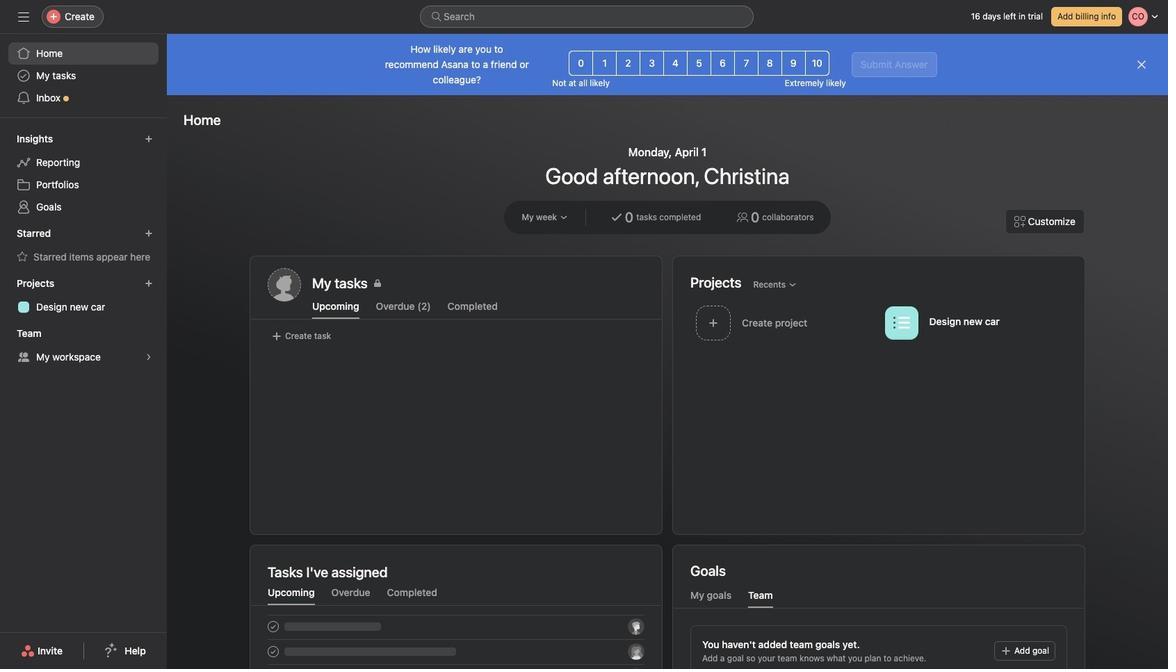 Task type: vqa. For each thing, say whether or not it's contained in the screenshot.
Add items to starred ICON
yes



Task type: locate. For each thing, give the bounding box(es) containing it.
teams element
[[0, 321, 167, 371]]

list image
[[893, 315, 910, 331]]

new project or portfolio image
[[145, 280, 153, 288]]

list box
[[420, 6, 754, 28]]

insights element
[[0, 127, 167, 221]]

None radio
[[640, 51, 664, 76], [711, 51, 735, 76], [734, 51, 759, 76], [758, 51, 782, 76], [781, 51, 806, 76], [640, 51, 664, 76], [711, 51, 735, 76], [734, 51, 759, 76], [758, 51, 782, 76], [781, 51, 806, 76]]

list item
[[690, 302, 879, 344]]

starred element
[[0, 221, 167, 271]]

add items to starred image
[[145, 229, 153, 238]]

option group
[[569, 51, 829, 76]]

projects element
[[0, 271, 167, 321]]

None radio
[[569, 51, 593, 76], [593, 51, 617, 76], [616, 51, 640, 76], [663, 51, 688, 76], [687, 51, 711, 76], [805, 51, 829, 76], [569, 51, 593, 76], [593, 51, 617, 76], [616, 51, 640, 76], [663, 51, 688, 76], [687, 51, 711, 76], [805, 51, 829, 76]]

new insights image
[[145, 135, 153, 143]]



Task type: describe. For each thing, give the bounding box(es) containing it.
hide sidebar image
[[18, 11, 29, 22]]

dismiss image
[[1136, 59, 1147, 70]]

global element
[[0, 34, 167, 118]]

add profile photo image
[[268, 268, 301, 302]]

see details, my workspace image
[[145, 353, 153, 362]]



